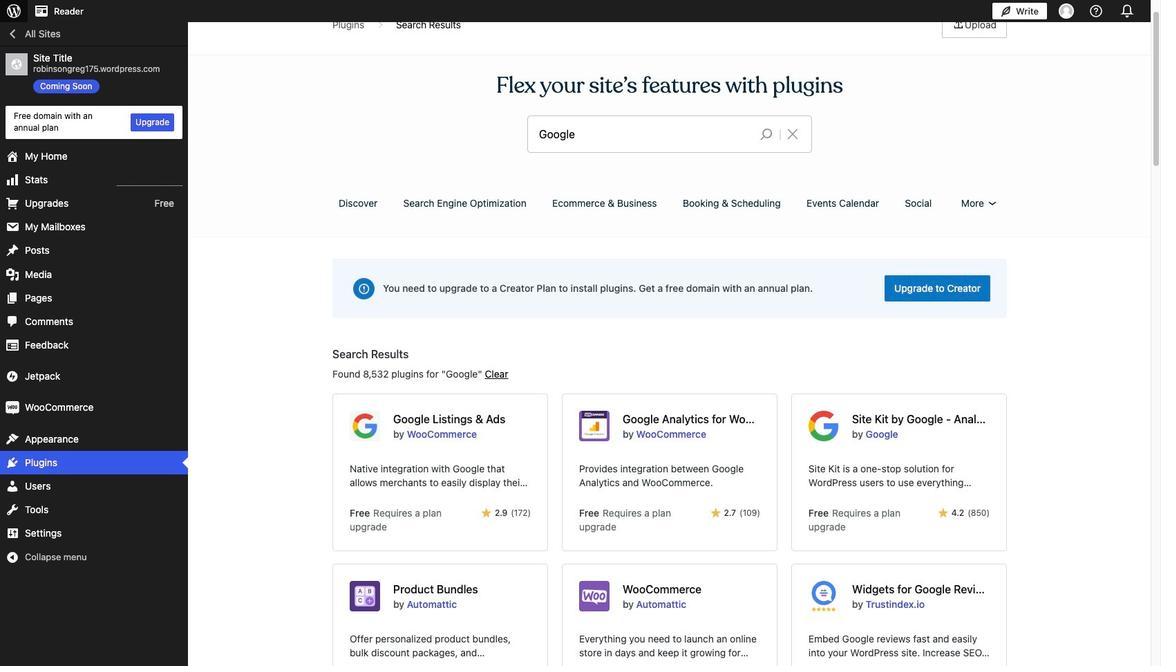Task type: locate. For each thing, give the bounding box(es) containing it.
open search image
[[750, 124, 784, 144]]

img image
[[6, 370, 19, 383], [6, 401, 19, 415]]

highest hourly views 0 image
[[117, 177, 183, 186]]

manage your sites image
[[6, 3, 22, 19]]

0 vertical spatial img image
[[6, 370, 19, 383]]

manage your notifications image
[[1118, 1, 1138, 21]]

plugin icon image
[[350, 410, 380, 441], [580, 410, 610, 441], [809, 410, 840, 441], [350, 581, 380, 611], [580, 581, 610, 611], [809, 581, 840, 611]]

None search field
[[528, 116, 812, 152]]

1 vertical spatial img image
[[6, 401, 19, 415]]



Task type: vqa. For each thing, say whether or not it's contained in the screenshot.
the left plugin icon
no



Task type: describe. For each thing, give the bounding box(es) containing it.
2 img image from the top
[[6, 401, 19, 415]]

my profile image
[[1060, 3, 1075, 19]]

Search search field
[[539, 116, 750, 152]]

1 img image from the top
[[6, 370, 19, 383]]

close search image
[[776, 126, 811, 142]]

help image
[[1089, 3, 1105, 19]]



